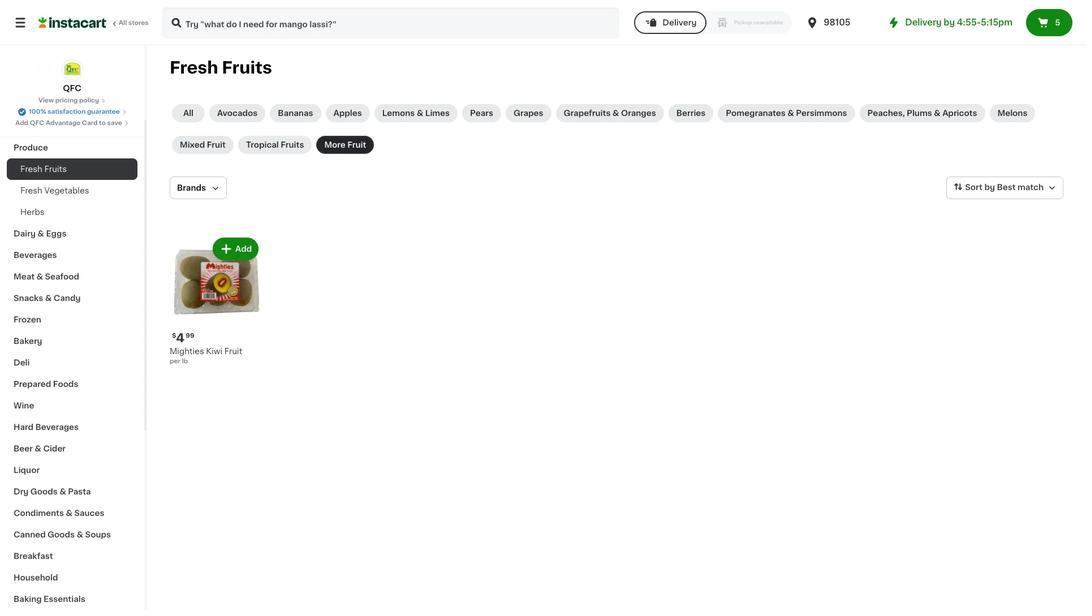 Task type: locate. For each thing, give the bounding box(es) containing it.
hard
[[14, 423, 33, 431]]

1 horizontal spatial add
[[236, 245, 252, 253]]

apples
[[334, 109, 362, 117]]

dry goods & pasta
[[14, 488, 91, 496]]

fruit right mixed
[[207, 141, 226, 149]]

bananas
[[278, 109, 313, 117]]

0 horizontal spatial qfc
[[30, 120, 44, 126]]

all
[[119, 20, 127, 26], [183, 109, 194, 117]]

buy
[[32, 38, 48, 46]]

fruit for more fruit
[[348, 141, 366, 149]]

qfc logo image
[[61, 59, 83, 80]]

condiments
[[14, 509, 64, 517]]

delivery for delivery
[[663, 19, 697, 27]]

mighties kiwi fruit per lb
[[170, 348, 242, 365]]

again
[[57, 38, 80, 46]]

advantage
[[46, 120, 80, 126]]

pasta
[[68, 488, 91, 496]]

2 horizontal spatial fruits
[[281, 141, 304, 149]]

& for eggs
[[38, 230, 44, 238]]

frozen
[[14, 316, 41, 324]]

by left 4:55-
[[944, 18, 956, 27]]

1 vertical spatial beverages
[[35, 423, 79, 431]]

seafood
[[45, 273, 79, 281]]

None search field
[[162, 7, 620, 38]]

beer & cider
[[14, 445, 66, 453]]

1 horizontal spatial fresh fruits
[[170, 59, 272, 76]]

fruit for mixed fruit
[[207, 141, 226, 149]]

fresh up herbs
[[20, 187, 42, 195]]

more fruit
[[325, 141, 366, 149]]

produce link
[[7, 137, 138, 158]]

fruits up avocados link
[[222, 59, 272, 76]]

& right meat in the left top of the page
[[36, 273, 43, 281]]

canned goods & soups link
[[7, 524, 138, 546]]

& inside 'link'
[[935, 109, 941, 117]]

produce
[[14, 144, 48, 152]]

fresh fruits up fresh vegetables
[[20, 165, 67, 173]]

dry goods & pasta link
[[7, 481, 138, 503]]

& left oranges
[[613, 109, 620, 117]]

best match
[[998, 184, 1044, 191]]

fruits inside "link"
[[44, 165, 67, 173]]

qfc down '100%'
[[30, 120, 44, 126]]

& left persimmons
[[788, 109, 795, 117]]

0 horizontal spatial fresh fruits
[[20, 165, 67, 173]]

1 vertical spatial add
[[236, 245, 252, 253]]

liquor link
[[7, 460, 138, 481]]

avocados link
[[209, 104, 266, 122]]

by right sort
[[985, 184, 996, 191]]

0 horizontal spatial fruits
[[44, 165, 67, 173]]

by inside field
[[985, 184, 996, 191]]

fruit right more
[[348, 141, 366, 149]]

1 vertical spatial by
[[985, 184, 996, 191]]

fresh fruits inside "link"
[[20, 165, 67, 173]]

lemons & limes link
[[375, 104, 458, 122]]

avocados
[[217, 109, 258, 117]]

all up mixed
[[183, 109, 194, 117]]

1 vertical spatial goods
[[48, 531, 75, 539]]

all stores link
[[38, 7, 149, 38]]

beverages
[[14, 251, 57, 259], [35, 423, 79, 431]]

98105 button
[[806, 7, 874, 38]]

& right beer
[[35, 445, 41, 453]]

best
[[998, 184, 1016, 191]]

fruits
[[222, 59, 272, 76], [281, 141, 304, 149], [44, 165, 67, 173]]

by for delivery
[[944, 18, 956, 27]]

fruit right kiwi on the bottom
[[225, 348, 242, 356]]

add
[[15, 120, 28, 126], [236, 245, 252, 253]]

satisfaction
[[48, 109, 86, 115]]

apricots
[[943, 109, 978, 117]]

fresh vegetables
[[20, 187, 89, 195]]

by for sort
[[985, 184, 996, 191]]

grapefruits & oranges
[[564, 109, 656, 117]]

pricing
[[55, 97, 78, 104]]

deli
[[14, 359, 30, 367]]

fresh fruits link
[[7, 158, 138, 180]]

& left soups
[[77, 531, 83, 539]]

add inside button
[[236, 245, 252, 253]]

Search field
[[163, 8, 619, 37]]

deli link
[[7, 352, 138, 374]]

0 horizontal spatial delivery
[[663, 19, 697, 27]]

mixed fruit
[[180, 141, 226, 149]]

qfc up view pricing policy link
[[63, 84, 81, 92]]

breakfast link
[[7, 546, 138, 567]]

fresh down produce
[[20, 165, 42, 173]]

1 horizontal spatial delivery
[[906, 18, 942, 27]]

fruit inside more fruit link
[[348, 141, 366, 149]]

2 vertical spatial fresh
[[20, 187, 42, 195]]

100% satisfaction guarantee
[[29, 109, 120, 115]]

goods
[[30, 488, 58, 496], [48, 531, 75, 539]]

1 vertical spatial fresh
[[20, 165, 42, 173]]

to
[[99, 120, 106, 126]]

0 vertical spatial all
[[119, 20, 127, 26]]

0 vertical spatial qfc
[[63, 84, 81, 92]]

& left eggs
[[38, 230, 44, 238]]

cider
[[43, 445, 66, 453]]

fruit inside mighties kiwi fruit per lb
[[225, 348, 242, 356]]

& left candy
[[45, 294, 52, 302]]

bakery link
[[7, 331, 138, 352]]

&
[[417, 109, 424, 117], [613, 109, 620, 117], [788, 109, 795, 117], [935, 109, 941, 117], [38, 230, 44, 238], [36, 273, 43, 281], [45, 294, 52, 302], [35, 445, 41, 453], [60, 488, 66, 496], [66, 509, 72, 517], [77, 531, 83, 539]]

0 horizontal spatial all
[[119, 20, 127, 26]]

fresh up all link
[[170, 59, 218, 76]]

view pricing policy link
[[38, 96, 106, 105]]

1 vertical spatial fresh fruits
[[20, 165, 67, 173]]

eggs
[[46, 230, 66, 238]]

1 vertical spatial qfc
[[30, 120, 44, 126]]

& for persimmons
[[788, 109, 795, 117]]

goods up condiments
[[30, 488, 58, 496]]

1 horizontal spatial all
[[183, 109, 194, 117]]

beverages up cider
[[35, 423, 79, 431]]

thanksgiving
[[14, 122, 68, 130]]

melons
[[998, 109, 1028, 117]]

delivery for delivery by 4:55-5:15pm
[[906, 18, 942, 27]]

beer & cider link
[[7, 438, 138, 460]]

fresh for fresh fruits "link"
[[20, 165, 42, 173]]

sort by
[[966, 184, 996, 191]]

1 horizontal spatial fruits
[[222, 59, 272, 76]]

add for add
[[236, 245, 252, 253]]

more fruit link
[[317, 136, 374, 154]]

snacks
[[14, 294, 43, 302]]

pears link
[[463, 104, 502, 122]]

0 horizontal spatial by
[[944, 18, 956, 27]]

tropical
[[246, 141, 279, 149]]

add button
[[214, 239, 258, 259]]

fresh fruits up avocados link
[[170, 59, 272, 76]]

& left sauces
[[66, 509, 72, 517]]

1 vertical spatial fruits
[[281, 141, 304, 149]]

fruits up fresh vegetables
[[44, 165, 67, 173]]

brands button
[[170, 177, 227, 199]]

beverages down the dairy & eggs
[[14, 251, 57, 259]]

delivery button
[[635, 11, 707, 34]]

0 vertical spatial add
[[15, 120, 28, 126]]

0 vertical spatial by
[[944, 18, 956, 27]]

& left limes
[[417, 109, 424, 117]]

peaches, plums & apricots
[[868, 109, 978, 117]]

qfc
[[63, 84, 81, 92], [30, 120, 44, 126]]

1 horizontal spatial by
[[985, 184, 996, 191]]

0 vertical spatial goods
[[30, 488, 58, 496]]

0 horizontal spatial add
[[15, 120, 28, 126]]

delivery inside button
[[663, 19, 697, 27]]

sauces
[[74, 509, 104, 517]]

policy
[[79, 97, 99, 104]]

wine
[[14, 402, 34, 410]]

all left stores
[[119, 20, 127, 26]]

add qfc advantage card to save
[[15, 120, 122, 126]]

goods down the condiments & sauces
[[48, 531, 75, 539]]

1 vertical spatial all
[[183, 109, 194, 117]]

melons link
[[990, 104, 1036, 122]]

vegetables
[[44, 187, 89, 195]]

fresh inside "link"
[[20, 165, 42, 173]]

recipes link
[[7, 94, 138, 115]]

fruit inside mixed fruit link
[[207, 141, 226, 149]]

fruits right tropical
[[281, 141, 304, 149]]

& right plums
[[935, 109, 941, 117]]

breakfast
[[14, 552, 53, 560]]

2 vertical spatial fruits
[[44, 165, 67, 173]]



Task type: describe. For each thing, give the bounding box(es) containing it.
$
[[172, 333, 176, 339]]

& for limes
[[417, 109, 424, 117]]

sort
[[966, 184, 983, 191]]

all for all
[[183, 109, 194, 117]]

snacks & candy link
[[7, 288, 138, 309]]

tropical fruits
[[246, 141, 304, 149]]

grapes
[[514, 109, 544, 117]]

candy
[[54, 294, 81, 302]]

view pricing policy
[[38, 97, 99, 104]]

dairy & eggs
[[14, 230, 66, 238]]

instacart logo image
[[38, 16, 106, 29]]

delivery by 4:55-5:15pm
[[906, 18, 1013, 27]]

5 button
[[1027, 9, 1073, 36]]

& for candy
[[45, 294, 52, 302]]

qfc link
[[61, 59, 83, 94]]

all link
[[172, 104, 205, 122]]

grapefruits & oranges link
[[556, 104, 664, 122]]

tropical fruits link
[[238, 136, 312, 154]]

meat & seafood
[[14, 273, 79, 281]]

fresh for fresh vegetables link
[[20, 187, 42, 195]]

berries link
[[669, 104, 714, 122]]

thanksgiving link
[[7, 115, 138, 137]]

dry
[[14, 488, 28, 496]]

hard beverages link
[[7, 417, 138, 438]]

0 vertical spatial fruits
[[222, 59, 272, 76]]

it
[[50, 38, 55, 46]]

prepared foods link
[[7, 374, 138, 395]]

goods for dry
[[30, 488, 58, 496]]

Best match Sort by field
[[947, 177, 1064, 199]]

& for seafood
[[36, 273, 43, 281]]

stores
[[128, 20, 149, 26]]

wine link
[[7, 395, 138, 417]]

baking
[[14, 595, 42, 603]]

beer
[[14, 445, 33, 453]]

mixed fruit link
[[172, 136, 234, 154]]

lemons & limes
[[382, 109, 450, 117]]

4:55-
[[958, 18, 982, 27]]

meat & seafood link
[[7, 266, 138, 288]]

canned
[[14, 531, 46, 539]]

match
[[1018, 184, 1044, 191]]

1 horizontal spatial qfc
[[63, 84, 81, 92]]

persimmons
[[797, 109, 848, 117]]

recipes
[[14, 101, 47, 109]]

more
[[325, 141, 346, 149]]

baking essentials link
[[7, 589, 138, 610]]

goods for canned
[[48, 531, 75, 539]]

save
[[107, 120, 122, 126]]

foods
[[53, 380, 78, 388]]

product group
[[170, 235, 261, 366]]

bananas link
[[270, 104, 321, 122]]

buy it again
[[32, 38, 80, 46]]

& for sauces
[[66, 509, 72, 517]]

peaches,
[[868, 109, 905, 117]]

4
[[176, 332, 185, 344]]

0 vertical spatial beverages
[[14, 251, 57, 259]]

peaches, plums & apricots link
[[860, 104, 986, 122]]

99
[[186, 333, 194, 339]]

hard beverages
[[14, 423, 79, 431]]

pomegranates
[[726, 109, 786, 117]]

household
[[14, 574, 58, 582]]

100%
[[29, 109, 46, 115]]

condiments & sauces link
[[7, 503, 138, 524]]

canned goods & soups
[[14, 531, 111, 539]]

0 vertical spatial fresh fruits
[[170, 59, 272, 76]]

$ 4 99
[[172, 332, 194, 344]]

service type group
[[635, 11, 793, 34]]

mixed
[[180, 141, 205, 149]]

5:15pm
[[982, 18, 1013, 27]]

dairy & eggs link
[[7, 223, 138, 245]]

prepared foods
[[14, 380, 78, 388]]

lb
[[182, 358, 188, 365]]

view
[[38, 97, 54, 104]]

herbs link
[[7, 202, 138, 223]]

98105
[[824, 18, 851, 27]]

add for add qfc advantage card to save
[[15, 120, 28, 126]]

all stores
[[119, 20, 149, 26]]

& left pasta
[[60, 488, 66, 496]]

household link
[[7, 567, 138, 589]]

all for all stores
[[119, 20, 127, 26]]

grapes link
[[506, 104, 552, 122]]

oranges
[[621, 109, 656, 117]]

5
[[1056, 19, 1061, 27]]

grapefruits
[[564, 109, 611, 117]]

& for oranges
[[613, 109, 620, 117]]

lemons
[[382, 109, 415, 117]]

pears
[[470, 109, 494, 117]]

essentials
[[44, 595, 85, 603]]

& for cider
[[35, 445, 41, 453]]

beverages link
[[7, 245, 138, 266]]

lists link
[[7, 53, 138, 76]]

meat
[[14, 273, 35, 281]]

dairy
[[14, 230, 36, 238]]

bakery
[[14, 337, 42, 345]]

card
[[82, 120, 98, 126]]

0 vertical spatial fresh
[[170, 59, 218, 76]]



Task type: vqa. For each thing, say whether or not it's contained in the screenshot.
Add button
yes



